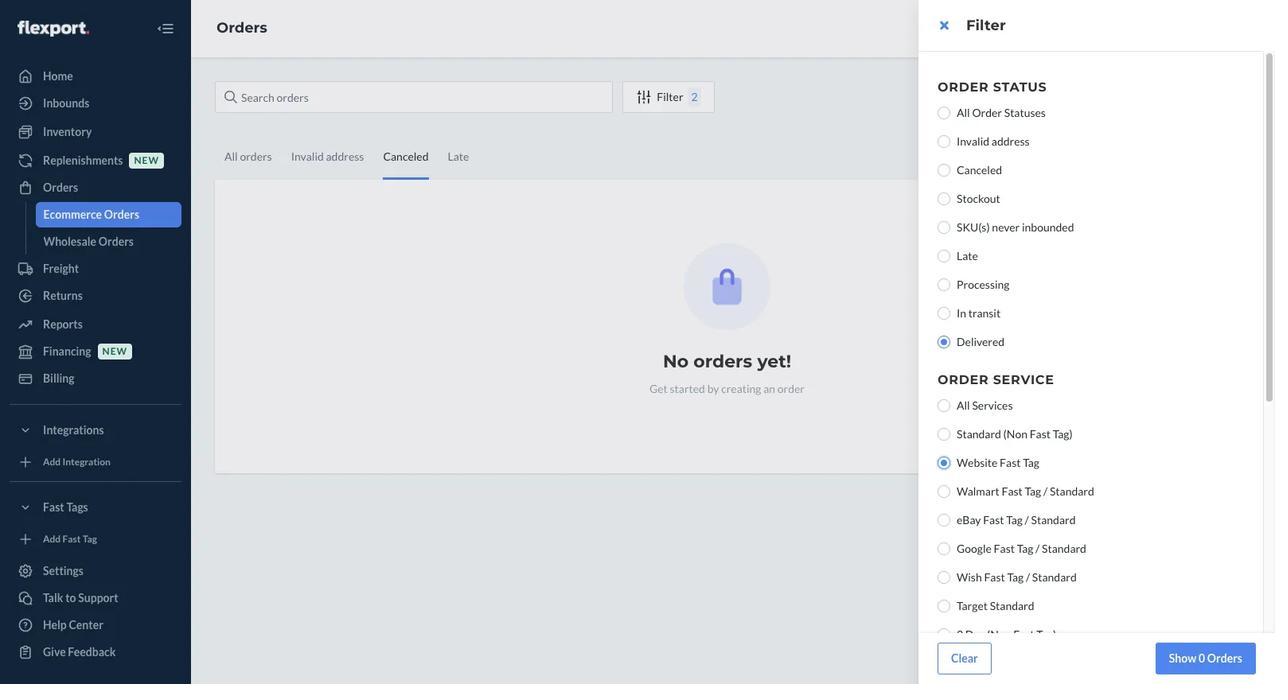 Task type: describe. For each thing, give the bounding box(es) containing it.
tag for walmart
[[1025, 485, 1041, 498]]

/ for wish
[[1026, 571, 1030, 584]]

wish fast tag / standard
[[957, 571, 1077, 584]]

show 0 orders
[[1169, 652, 1243, 666]]

standard for walmart fast tag / standard
[[1050, 485, 1094, 498]]

in transit
[[957, 306, 1001, 320]]

google fast tag / standard
[[957, 542, 1087, 556]]

all for order service
[[957, 399, 970, 412]]

close image
[[940, 19, 949, 32]]

in
[[957, 306, 966, 320]]

/ for walmart
[[1044, 485, 1048, 498]]

status
[[993, 80, 1047, 95]]

order for service
[[938, 373, 989, 388]]

late
[[957, 249, 978, 263]]

0 vertical spatial tag)
[[1053, 427, 1073, 441]]

fast for website
[[1000, 456, 1021, 470]]

never
[[992, 221, 1020, 234]]

all services
[[957, 399, 1013, 412]]

0 vertical spatial (non
[[1004, 427, 1028, 441]]

1 vertical spatial tag)
[[1037, 628, 1057, 642]]

order status
[[938, 80, 1047, 95]]

website
[[957, 456, 998, 470]]

target
[[957, 599, 988, 613]]

3 day (non fast tag)
[[957, 628, 1057, 642]]

statuses
[[1004, 106, 1046, 119]]

all for order status
[[957, 106, 970, 119]]

orders
[[1207, 652, 1243, 666]]

filter
[[966, 17, 1006, 34]]

wish
[[957, 571, 982, 584]]

inbounded
[[1022, 221, 1074, 234]]

canceled
[[957, 163, 1002, 177]]

/ for google
[[1036, 542, 1040, 556]]

1 vertical spatial (non
[[987, 628, 1011, 642]]

walmart
[[957, 485, 1000, 498]]

ebay
[[957, 513, 981, 527]]

show
[[1169, 652, 1197, 666]]

fast up website fast tag
[[1030, 427, 1051, 441]]

standard down wish fast tag / standard
[[990, 599, 1035, 613]]

standard (non fast tag)
[[957, 427, 1073, 441]]

walmart fast tag / standard
[[957, 485, 1094, 498]]

standard for ebay fast tag / standard
[[1031, 513, 1076, 527]]

stockout
[[957, 192, 1000, 205]]

tag for wish
[[1007, 571, 1024, 584]]



Task type: locate. For each thing, give the bounding box(es) containing it.
fast for wish
[[984, 571, 1005, 584]]

fast down the target standard
[[1014, 628, 1034, 642]]

transit
[[969, 306, 1001, 320]]

/ down walmart fast tag / standard
[[1025, 513, 1029, 527]]

standard down google fast tag / standard
[[1032, 571, 1077, 584]]

day
[[965, 628, 985, 642]]

tag up ebay fast tag / standard
[[1025, 485, 1041, 498]]

sku(s) never inbounded
[[957, 221, 1074, 234]]

fast right ebay
[[983, 513, 1004, 527]]

all left the services at the right of the page
[[957, 399, 970, 412]]

order up all services
[[938, 373, 989, 388]]

2 vertical spatial order
[[938, 373, 989, 388]]

/ up ebay fast tag / standard
[[1044, 485, 1048, 498]]

None radio
[[938, 107, 951, 119], [938, 164, 951, 177], [938, 193, 951, 205], [938, 221, 951, 234], [938, 279, 951, 291], [938, 428, 951, 441], [938, 486, 951, 498], [938, 543, 951, 556], [938, 107, 951, 119], [938, 164, 951, 177], [938, 193, 951, 205], [938, 221, 951, 234], [938, 279, 951, 291], [938, 428, 951, 441], [938, 486, 951, 498], [938, 543, 951, 556]]

tag up google fast tag / standard
[[1006, 513, 1023, 527]]

(non up website fast tag
[[1004, 427, 1028, 441]]

fast right wish
[[984, 571, 1005, 584]]

tag for ebay
[[1006, 513, 1023, 527]]

standard up ebay fast tag / standard
[[1050, 485, 1094, 498]]

clear
[[951, 652, 978, 666]]

3
[[957, 628, 963, 642]]

0
[[1199, 652, 1205, 666]]

1 vertical spatial order
[[972, 106, 1002, 119]]

order service
[[938, 373, 1055, 388]]

all up invalid
[[957, 106, 970, 119]]

standard down walmart fast tag / standard
[[1031, 513, 1076, 527]]

fast
[[1030, 427, 1051, 441], [1000, 456, 1021, 470], [1002, 485, 1023, 498], [983, 513, 1004, 527], [994, 542, 1015, 556], [984, 571, 1005, 584], [1014, 628, 1034, 642]]

delivered
[[957, 335, 1005, 349]]

order up "all order statuses"
[[938, 80, 989, 95]]

1 vertical spatial all
[[957, 399, 970, 412]]

clear button
[[938, 643, 992, 675]]

tag for website
[[1023, 456, 1040, 470]]

order down order status
[[972, 106, 1002, 119]]

all order statuses
[[957, 106, 1046, 119]]

tag
[[1023, 456, 1040, 470], [1025, 485, 1041, 498], [1006, 513, 1023, 527], [1017, 542, 1034, 556], [1007, 571, 1024, 584]]

/ up wish fast tag / standard
[[1036, 542, 1040, 556]]

fast for ebay
[[983, 513, 1004, 527]]

target standard
[[957, 599, 1035, 613]]

tag for google
[[1017, 542, 1034, 556]]

(non right day
[[987, 628, 1011, 642]]

processing
[[957, 278, 1010, 291]]

standard up website
[[957, 427, 1001, 441]]

address
[[992, 135, 1030, 148]]

ebay fast tag / standard
[[957, 513, 1076, 527]]

/ for ebay
[[1025, 513, 1029, 527]]

order for status
[[938, 80, 989, 95]]

order
[[938, 80, 989, 95], [972, 106, 1002, 119], [938, 373, 989, 388]]

show 0 orders button
[[1156, 643, 1256, 675]]

all
[[957, 106, 970, 119], [957, 399, 970, 412]]

tag up wish fast tag / standard
[[1017, 542, 1034, 556]]

service
[[993, 373, 1055, 388]]

fast down the standard (non fast tag)
[[1000, 456, 1021, 470]]

standard for wish fast tag / standard
[[1032, 571, 1077, 584]]

tag down google fast tag / standard
[[1007, 571, 1024, 584]]

/
[[1044, 485, 1048, 498], [1025, 513, 1029, 527], [1036, 542, 1040, 556], [1026, 571, 1030, 584]]

/ down google fast tag / standard
[[1026, 571, 1030, 584]]

fast right google
[[994, 542, 1015, 556]]

None radio
[[938, 135, 951, 148], [938, 250, 951, 263], [938, 307, 951, 320], [938, 336, 951, 349], [938, 400, 951, 412], [938, 457, 951, 470], [938, 514, 951, 527], [938, 572, 951, 584], [938, 600, 951, 613], [938, 135, 951, 148], [938, 250, 951, 263], [938, 307, 951, 320], [938, 336, 951, 349], [938, 400, 951, 412], [938, 457, 951, 470], [938, 514, 951, 527], [938, 572, 951, 584], [938, 600, 951, 613]]

standard up wish fast tag / standard
[[1042, 542, 1087, 556]]

standard for google fast tag / standard
[[1042, 542, 1087, 556]]

0 vertical spatial order
[[938, 80, 989, 95]]

tag) down wish fast tag / standard
[[1037, 628, 1057, 642]]

0 vertical spatial all
[[957, 106, 970, 119]]

fast up ebay fast tag / standard
[[1002, 485, 1023, 498]]

fast for walmart
[[1002, 485, 1023, 498]]

standard
[[957, 427, 1001, 441], [1050, 485, 1094, 498], [1031, 513, 1076, 527], [1042, 542, 1087, 556], [1032, 571, 1077, 584], [990, 599, 1035, 613]]

fast for google
[[994, 542, 1015, 556]]

2 all from the top
[[957, 399, 970, 412]]

tag) down service
[[1053, 427, 1073, 441]]

tag up walmart fast tag / standard
[[1023, 456, 1040, 470]]

(non
[[1004, 427, 1028, 441], [987, 628, 1011, 642]]

invalid
[[957, 135, 990, 148]]

website fast tag
[[957, 456, 1040, 470]]

services
[[972, 399, 1013, 412]]

google
[[957, 542, 992, 556]]

1 all from the top
[[957, 106, 970, 119]]

sku(s)
[[957, 221, 990, 234]]

invalid address
[[957, 135, 1030, 148]]

tag)
[[1053, 427, 1073, 441], [1037, 628, 1057, 642]]



Task type: vqa. For each thing, say whether or not it's contained in the screenshot.
transit
yes



